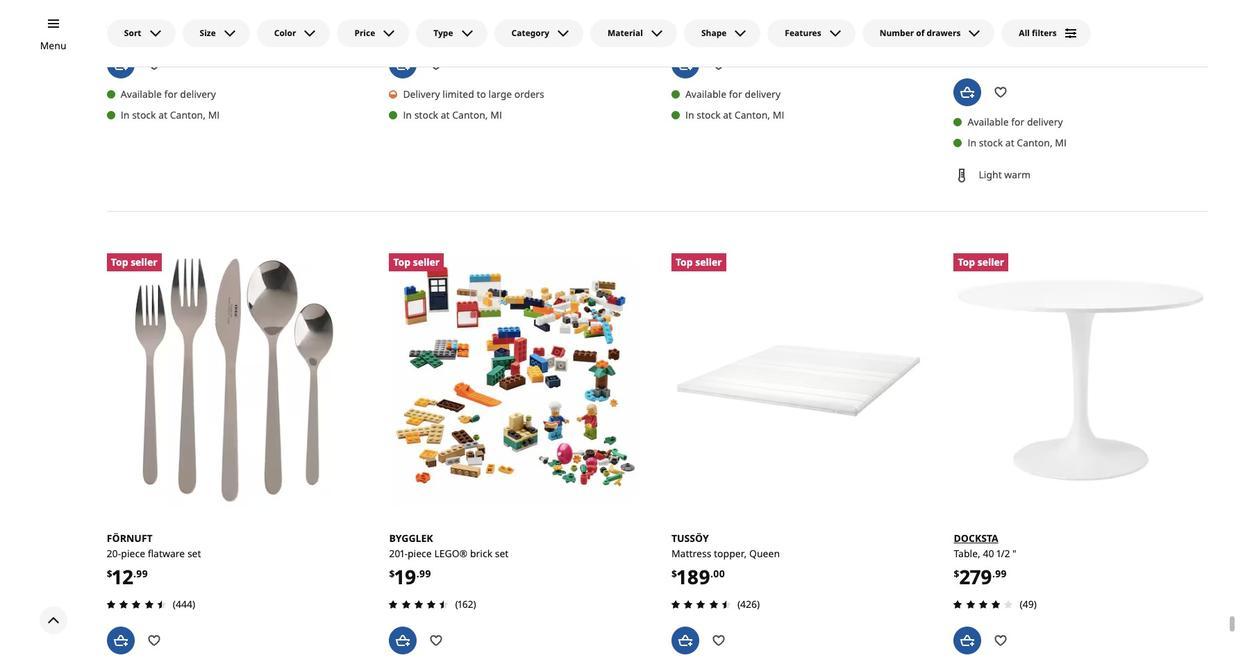 Task type: describe. For each thing, give the bounding box(es) containing it.
sep
[[1017, 30, 1032, 41]]

seller for 12
[[131, 256, 157, 269]]

type
[[434, 27, 453, 39]]

2 horizontal spatial delivery
[[1027, 115, 1063, 128]]

shape button
[[684, 19, 761, 47]]

available for delivery for (58)
[[121, 87, 216, 101]]

table,
[[954, 548, 981, 561]]

förnuft
[[107, 532, 153, 546]]

to
[[477, 88, 486, 101]]

valid
[[976, 30, 994, 41]]

99 inside docksta table, 40 1/2 " $ 279 . 99
[[995, 568, 1007, 581]]

top for 19
[[393, 256, 411, 269]]

set inside bygglek 201-piece lego® brick set $ 19 . 99
[[495, 548, 509, 561]]

orders
[[515, 88, 544, 101]]

price button
[[337, 19, 409, 47]]

queen
[[750, 548, 780, 561]]

available for delivery for (237)
[[686, 87, 781, 101]]

features button
[[768, 19, 856, 47]]

19
[[395, 564, 417, 591]]

delivery for (58)
[[180, 87, 216, 101]]

canton, for (58)
[[170, 108, 206, 122]]

$ inside bygglek 201-piece lego® brick set $ 19 . 99
[[389, 568, 395, 581]]

mi for (596)
[[491, 108, 502, 122]]

99 inside bygglek 201-piece lego® brick set $ 19 . 99
[[419, 568, 431, 581]]

. inside förnuft 20-piece flatware set $ 12 . 99
[[133, 568, 136, 581]]

menu
[[40, 39, 66, 52]]

for for (58)
[[164, 87, 178, 101]]

"
[[1013, 548, 1017, 561]]

delivery limited to large orders
[[403, 88, 544, 101]]

(444)
[[173, 598, 195, 611]]

189
[[677, 564, 711, 591]]

brick
[[470, 548, 493, 561]]

price
[[990, 17, 1009, 29]]

201-
[[389, 548, 408, 561]]

set inside förnuft 20-piece flatware set $ 12 . 99
[[187, 548, 201, 561]]

bygglek 201-piece lego® brick set $ 19 . 99
[[389, 532, 509, 591]]

available for (237)
[[686, 87, 727, 101]]

(596)
[[455, 22, 478, 35]]

mi for (58)
[[208, 108, 220, 122]]

bygglek
[[389, 532, 433, 546]]

top seller for 279
[[958, 256, 1005, 269]]

all filters button
[[1002, 19, 1091, 47]]

all filters
[[1019, 27, 1057, 39]]

lego®
[[434, 548, 468, 561]]

12
[[112, 564, 133, 591]]

$ inside förnuft 20-piece flatware set $ 12 . 99
[[107, 568, 112, 581]]

2 horizontal spatial available for delivery
[[968, 115, 1063, 128]]

top seller for 12
[[111, 256, 157, 269]]

piece for 12
[[121, 548, 145, 561]]

color
[[274, 27, 296, 39]]

in stock at canton, mi for (58)
[[121, 108, 220, 122]]

in stock at canton, mi for (596)
[[403, 108, 502, 122]]

$ inside previous price $ 69 . 99 price valid from sep 26, 2023
[[1011, 17, 1016, 29]]

review: 4.6 out of 5 stars. total reviews: 216 image
[[954, 48, 1017, 65]]

review: 4.7 out of 5 stars. total reviews: 237 image
[[667, 20, 735, 37]]

1/2
[[997, 548, 1010, 561]]

from
[[996, 30, 1015, 41]]

limited
[[443, 88, 474, 101]]

mi for (237)
[[773, 108, 785, 122]]

top seller for 189
[[676, 256, 722, 269]]

(596) link
[[385, 0, 644, 42]]

tussöy
[[672, 532, 709, 546]]

seller for 19
[[413, 256, 440, 269]]

top for 279
[[958, 256, 975, 269]]

stock for (58)
[[132, 108, 156, 122]]

in for (596)
[[403, 108, 412, 122]]

previous price $ 69 . 99 price valid from sep 26, 2023
[[954, 17, 1066, 41]]

light warm
[[979, 168, 1031, 181]]

in for (58)
[[121, 108, 130, 122]]

(426)
[[738, 598, 760, 611]]

. inside tussöy mattress topper, queen $ 189 . 00
[[711, 568, 713, 581]]

of
[[916, 27, 925, 39]]

2 horizontal spatial for
[[1012, 115, 1025, 128]]

00
[[713, 568, 725, 581]]

color button
[[257, 19, 330, 47]]

menu button
[[40, 38, 66, 53]]

20-
[[107, 548, 121, 561]]

size
[[200, 27, 216, 39]]

filters
[[1032, 27, 1057, 39]]

seller for 279
[[978, 256, 1005, 269]]

26,
[[1034, 30, 1045, 41]]

2023
[[1048, 30, 1066, 41]]

docksta
[[954, 532, 999, 546]]

piece for 19
[[408, 548, 432, 561]]

tussöy mattress topper, queen $ 189 . 00
[[672, 532, 780, 591]]

available for (58)
[[121, 87, 162, 101]]

delivery
[[403, 88, 440, 101]]



Task type: locate. For each thing, give the bounding box(es) containing it.
available up light
[[968, 115, 1009, 128]]

piece
[[121, 548, 145, 561], [408, 548, 432, 561]]

2 seller from the left
[[413, 256, 440, 269]]

99 right "12"
[[136, 568, 148, 581]]

0 horizontal spatial piece
[[121, 548, 145, 561]]

delivery for (237)
[[745, 87, 781, 101]]

material
[[608, 27, 643, 39]]

previous
[[954, 17, 987, 29]]

. inside previous price $ 69 . 99 price valid from sep 26, 2023
[[1026, 17, 1028, 29]]

in
[[121, 108, 130, 122], [686, 108, 694, 122], [403, 108, 412, 122], [968, 136, 977, 149]]

delivery
[[180, 87, 216, 101], [745, 87, 781, 101], [1027, 115, 1063, 128]]

sort
[[124, 27, 141, 39]]

. inside docksta table, 40 1/2 " $ 279 . 99
[[993, 568, 995, 581]]

delivery down (237)
[[745, 87, 781, 101]]

1 horizontal spatial delivery
[[745, 87, 781, 101]]

number of drawers button
[[862, 19, 995, 47]]

. up sep
[[1026, 17, 1028, 29]]

(58) link
[[103, 0, 361, 42]]

top seller for 19
[[393, 256, 440, 269]]

warm
[[1005, 168, 1031, 181]]

available down shape
[[686, 87, 727, 101]]

available
[[121, 87, 162, 101], [686, 87, 727, 101], [968, 115, 1009, 128]]

99 inside previous price $ 69 . 99 price valid from sep 26, 2023
[[1028, 17, 1037, 29]]

2 set from the left
[[495, 548, 509, 561]]

99 right 69
[[1028, 17, 1037, 29]]

$ down table,
[[954, 568, 960, 581]]

size button
[[182, 19, 250, 47]]

for for (237)
[[729, 87, 742, 101]]

stock for (596)
[[414, 108, 438, 122]]

. up the review: 4.7 out of 5 stars. total reviews: 162 image
[[417, 568, 419, 581]]

at for (237)
[[723, 108, 732, 122]]

3 top seller from the left
[[676, 256, 722, 269]]

category button
[[494, 19, 584, 47]]

$ down 20-
[[107, 568, 112, 581]]

at
[[159, 108, 167, 122], [723, 108, 732, 122], [441, 108, 450, 122], [1006, 136, 1015, 149]]

review: 3.8 out of 5 stars. total reviews: 49 image
[[950, 597, 1017, 613]]

. inside bygglek 201-piece lego® brick set $ 19 . 99
[[417, 568, 419, 581]]

4 top from the left
[[958, 256, 975, 269]]

piece down förnuft
[[121, 548, 145, 561]]

review: 4.6 out of 5 stars. total reviews: 58 image
[[103, 20, 170, 37]]

material button
[[590, 19, 677, 47]]

. down 40 at the right bottom
[[993, 568, 995, 581]]

piece down bygglek
[[408, 548, 432, 561]]

top
[[111, 256, 128, 269], [393, 256, 411, 269], [676, 256, 693, 269], [958, 256, 975, 269]]

(237)
[[738, 22, 759, 35]]

large
[[489, 88, 512, 101]]

3 top from the left
[[676, 256, 693, 269]]

canton, for (237)
[[735, 108, 770, 122]]

for down the shape popup button
[[729, 87, 742, 101]]

features
[[785, 27, 822, 39]]

99 inside förnuft 20-piece flatware set $ 12 . 99
[[136, 568, 148, 581]]

(49)
[[1020, 598, 1037, 611]]

canton, for (596)
[[452, 108, 488, 122]]

canton,
[[170, 108, 206, 122], [735, 108, 770, 122], [452, 108, 488, 122], [1017, 136, 1053, 149]]

type button
[[416, 19, 487, 47]]

piece inside förnuft 20-piece flatware set $ 12 . 99
[[121, 548, 145, 561]]

mattress
[[672, 548, 712, 561]]

1 horizontal spatial piece
[[408, 548, 432, 561]]

0 horizontal spatial set
[[187, 548, 201, 561]]

2 top from the left
[[393, 256, 411, 269]]

set right flatware
[[187, 548, 201, 561]]

price inside previous price $ 69 . 99 price valid from sep 26, 2023
[[954, 30, 973, 41]]

in for (237)
[[686, 108, 694, 122]]

seller for 189
[[695, 256, 722, 269]]

mi
[[208, 108, 220, 122], [773, 108, 785, 122], [491, 108, 502, 122], [1055, 136, 1067, 149]]

(237) link
[[667, 0, 926, 42]]

price inside popup button
[[355, 27, 375, 39]]

förnuft 20-piece flatware set $ 12 . 99
[[107, 532, 201, 591]]

stock
[[132, 108, 156, 122], [697, 108, 721, 122], [414, 108, 438, 122], [979, 136, 1003, 149]]

price
[[355, 27, 375, 39], [954, 30, 973, 41]]

available for delivery down sort 'popup button'
[[121, 87, 216, 101]]

price down previous
[[954, 30, 973, 41]]

99 right "19"
[[419, 568, 431, 581]]

2 horizontal spatial available
[[968, 115, 1009, 128]]

69
[[1016, 17, 1026, 29]]

0 horizontal spatial available for delivery
[[121, 87, 216, 101]]

top seller
[[111, 256, 157, 269], [393, 256, 440, 269], [676, 256, 722, 269], [958, 256, 1005, 269]]

at for (596)
[[441, 108, 450, 122]]

99
[[1028, 17, 1037, 29], [136, 568, 148, 581], [419, 568, 431, 581], [995, 568, 1007, 581]]

stock for (237)
[[697, 108, 721, 122]]

seller
[[131, 256, 157, 269], [413, 256, 440, 269], [695, 256, 722, 269], [978, 256, 1005, 269]]

1 piece from the left
[[121, 548, 145, 561]]

$ down 201- at bottom left
[[389, 568, 395, 581]]

$ down mattress
[[672, 568, 677, 581]]

available for delivery up the "warm"
[[968, 115, 1063, 128]]

.
[[1026, 17, 1028, 29], [133, 568, 136, 581], [711, 568, 713, 581], [417, 568, 419, 581], [993, 568, 995, 581]]

drawers
[[927, 27, 961, 39]]

available for delivery down the shape popup button
[[686, 87, 781, 101]]

available for delivery
[[121, 87, 216, 101], [686, 87, 781, 101], [968, 115, 1063, 128]]

shape
[[702, 27, 727, 39]]

3 seller from the left
[[695, 256, 722, 269]]

$ right price
[[1011, 17, 1016, 29]]

0 horizontal spatial available
[[121, 87, 162, 101]]

piece inside bygglek 201-piece lego® brick set $ 19 . 99
[[408, 548, 432, 561]]

all
[[1019, 27, 1030, 39]]

sort button
[[107, 19, 175, 47]]

for
[[164, 87, 178, 101], [729, 87, 742, 101], [1012, 115, 1025, 128]]

1 horizontal spatial available
[[686, 87, 727, 101]]

2 top seller from the left
[[393, 256, 440, 269]]

(58)
[[173, 22, 190, 35]]

in stock at canton, mi for (237)
[[686, 108, 785, 122]]

$ inside docksta table, 40 1/2 " $ 279 . 99
[[954, 568, 960, 581]]

topper,
[[714, 548, 747, 561]]

1 horizontal spatial for
[[729, 87, 742, 101]]

0 horizontal spatial price
[[355, 27, 375, 39]]

1 horizontal spatial set
[[495, 548, 509, 561]]

in stock at canton, mi
[[121, 108, 220, 122], [686, 108, 785, 122], [403, 108, 502, 122], [968, 136, 1067, 149]]

delivery down size
[[180, 87, 216, 101]]

review: 4.6 out of 5 stars. total reviews: 596 image
[[385, 20, 452, 37]]

1 horizontal spatial available for delivery
[[686, 87, 781, 101]]

review: 4.7 out of 5 stars. total reviews: 162 image
[[385, 597, 452, 613]]

top for 12
[[111, 256, 128, 269]]

$ inside tussöy mattress topper, queen $ 189 . 00
[[672, 568, 677, 581]]

(162)
[[455, 598, 476, 611]]

1 set from the left
[[187, 548, 201, 561]]

review: 4.7 out of 5 stars. total reviews: 444 image
[[103, 597, 170, 613]]

0 horizontal spatial for
[[164, 87, 178, 101]]

flatware
[[148, 548, 185, 561]]

available down sort 'popup button'
[[121, 87, 162, 101]]

4 top seller from the left
[[958, 256, 1005, 269]]

99 down 1/2
[[995, 568, 1007, 581]]

$
[[1011, 17, 1016, 29], [107, 568, 112, 581], [672, 568, 677, 581], [389, 568, 395, 581], [954, 568, 960, 581]]

for up the "warm"
[[1012, 115, 1025, 128]]

set right the brick
[[495, 548, 509, 561]]

1 top from the left
[[111, 256, 128, 269]]

1 seller from the left
[[131, 256, 157, 269]]

279
[[960, 564, 993, 591]]

. down mattress
[[711, 568, 713, 581]]

1 horizontal spatial price
[[954, 30, 973, 41]]

review: 4.3 out of 5 stars. total reviews: 426 image
[[667, 597, 735, 613]]

set
[[187, 548, 201, 561], [495, 548, 509, 561]]

40
[[983, 548, 994, 561]]

at for (58)
[[159, 108, 167, 122]]

category
[[512, 27, 549, 39]]

number
[[880, 27, 914, 39]]

price left review: 4.6 out of 5 stars. total reviews: 596 'image' on the left of page
[[355, 27, 375, 39]]

for down (58) at the top of the page
[[164, 87, 178, 101]]

. up 'review: 4.7 out of 5 stars. total reviews: 444' image
[[133, 568, 136, 581]]

0 horizontal spatial delivery
[[180, 87, 216, 101]]

2 piece from the left
[[408, 548, 432, 561]]

1 top seller from the left
[[111, 256, 157, 269]]

delivery up the "warm"
[[1027, 115, 1063, 128]]

docksta table, 40 1/2 " $ 279 . 99
[[954, 532, 1017, 591]]

light
[[979, 168, 1002, 181]]

number of drawers
[[880, 27, 961, 39]]

top for 189
[[676, 256, 693, 269]]

4 seller from the left
[[978, 256, 1005, 269]]



Task type: vqa. For each thing, say whether or not it's contained in the screenshot.


